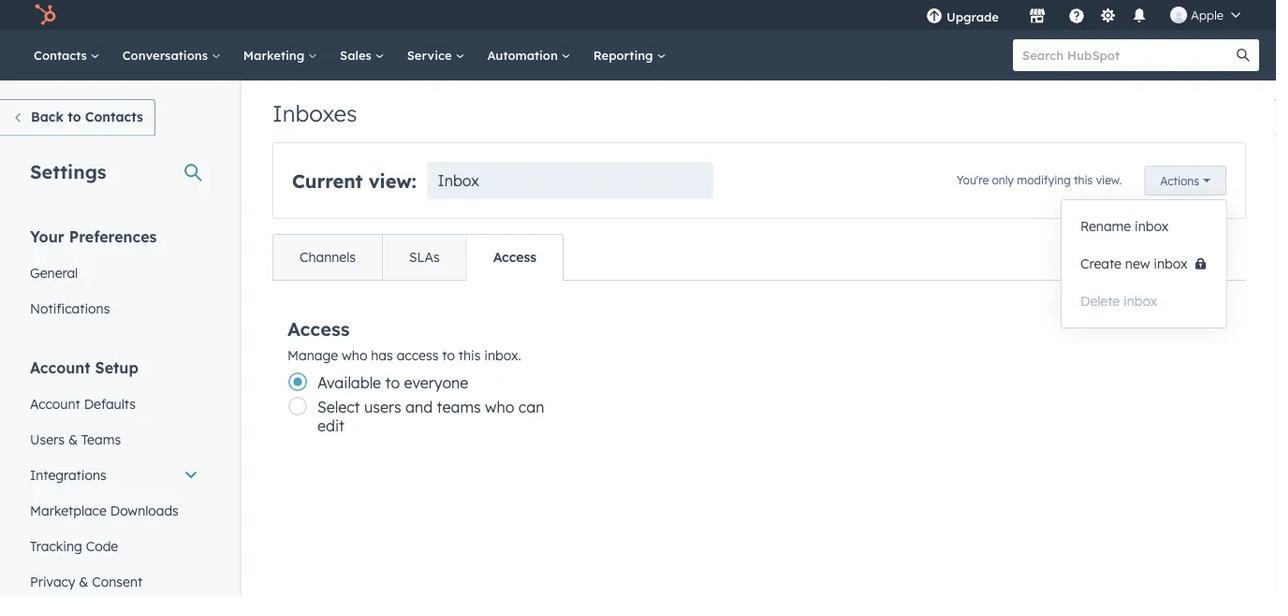Task type: describe. For each thing, give the bounding box(es) containing it.
current view:
[[292, 169, 416, 192]]

view:
[[369, 169, 416, 192]]

notifications image
[[1132, 8, 1148, 25]]

marketplaces button
[[1018, 0, 1058, 30]]

slas
[[409, 249, 440, 266]]

general
[[30, 265, 78, 281]]

rename inbox
[[1081, 218, 1169, 235]]

delete inbox
[[1081, 293, 1158, 310]]

contacts inside contacts link
[[34, 47, 91, 63]]

downloads
[[110, 503, 179, 519]]

privacy & consent
[[30, 574, 143, 590]]

account setup
[[30, 358, 138, 377]]

inbox for delete inbox
[[1124, 293, 1158, 310]]

help image
[[1069, 8, 1086, 25]]

marketplace
[[30, 503, 107, 519]]

new
[[1126, 256, 1151, 272]]

only
[[993, 173, 1014, 187]]

sales
[[340, 47, 375, 63]]

view.
[[1097, 173, 1123, 187]]

who inside the select users and teams who can edit
[[485, 398, 515, 417]]

account for account setup
[[30, 358, 91, 377]]

privacy
[[30, 574, 75, 590]]

actions button
[[1145, 166, 1227, 196]]

1 horizontal spatial this
[[1074, 173, 1093, 187]]

select users and teams who can edit
[[318, 398, 545, 436]]

current
[[292, 169, 363, 192]]

privacy & consent link
[[19, 564, 210, 598]]

back to contacts link
[[0, 99, 155, 136]]

marketplaces image
[[1029, 8, 1046, 25]]

manage
[[288, 348, 338, 364]]

to for contacts
[[68, 109, 81, 125]]

access link
[[466, 235, 563, 280]]

inboxes
[[273, 99, 357, 127]]

code
[[86, 538, 118, 555]]

back
[[31, 109, 64, 125]]

back to contacts
[[31, 109, 143, 125]]

inbox for rename inbox
[[1135, 218, 1169, 235]]

consent
[[92, 574, 143, 590]]

automation link
[[476, 30, 582, 81]]

delete inbox button
[[1062, 283, 1227, 320]]

menu containing apple
[[913, 0, 1254, 30]]

can
[[519, 398, 545, 417]]

users & teams
[[30, 431, 121, 448]]

hubspot link
[[22, 4, 70, 26]]

access for access
[[493, 249, 537, 266]]

integrations
[[30, 467, 107, 483]]

setup
[[95, 358, 138, 377]]

account for account defaults
[[30, 396, 80, 412]]

account defaults
[[30, 396, 136, 412]]

your
[[30, 227, 64, 246]]

marketplace downloads link
[[19, 493, 210, 529]]

this inside access manage who has access to this inbox.
[[459, 348, 481, 364]]

reporting link
[[582, 30, 678, 81]]

bob builder image
[[1171, 7, 1188, 23]]

defaults
[[84, 396, 136, 412]]

users
[[30, 431, 65, 448]]

tracking code
[[30, 538, 118, 555]]

service
[[407, 47, 456, 63]]

access
[[397, 348, 439, 364]]

hubspot image
[[34, 4, 56, 26]]

your preferences
[[30, 227, 157, 246]]

marketing link
[[232, 30, 329, 81]]

settings
[[30, 160, 106, 183]]

slas link
[[382, 235, 466, 280]]

& for privacy
[[79, 574, 88, 590]]



Task type: vqa. For each thing, say whether or not it's contained in the screenshot.
LEAD
no



Task type: locate. For each thing, give the bounding box(es) containing it.
2 vertical spatial inbox
[[1124, 293, 1158, 310]]

access manage who has access to this inbox.
[[288, 317, 521, 364]]

this
[[1074, 173, 1093, 187], [459, 348, 481, 364]]

to inside access manage who has access to this inbox.
[[442, 348, 455, 364]]

help button
[[1061, 0, 1093, 30]]

0 vertical spatial to
[[68, 109, 81, 125]]

inbox inside button
[[1124, 293, 1158, 310]]

0 vertical spatial who
[[342, 348, 368, 364]]

inbox inside 'button'
[[1154, 256, 1188, 272]]

contacts link
[[22, 30, 111, 81]]

inbox
[[438, 171, 479, 190]]

everyone
[[404, 374, 469, 392]]

0 horizontal spatial to
[[68, 109, 81, 125]]

menu
[[913, 0, 1254, 30]]

your preferences element
[[19, 226, 210, 326]]

0 horizontal spatial &
[[68, 431, 78, 448]]

teams
[[81, 431, 121, 448]]

has
[[371, 348, 393, 364]]

1 horizontal spatial to
[[386, 374, 400, 392]]

0 horizontal spatial who
[[342, 348, 368, 364]]

inbox down "create new inbox" 'button'
[[1124, 293, 1158, 310]]

inbox right new
[[1154, 256, 1188, 272]]

upgrade
[[947, 9, 999, 24]]

access right the slas
[[493, 249, 537, 266]]

upgrade image
[[926, 8, 943, 25]]

channels link
[[274, 235, 382, 280]]

search image
[[1237, 49, 1251, 62]]

account up account defaults
[[30, 358, 91, 377]]

inbox.
[[485, 348, 521, 364]]

to inside back to contacts 'link'
[[68, 109, 81, 125]]

Search HubSpot search field
[[1014, 39, 1243, 71]]

access inside tab list
[[493, 249, 537, 266]]

account
[[30, 358, 91, 377], [30, 396, 80, 412]]

tab list containing channels
[[273, 234, 564, 281]]

notifications
[[30, 300, 110, 317]]

inbox button
[[428, 162, 714, 200]]

account defaults link
[[19, 386, 210, 422]]

automation
[[487, 47, 562, 63]]

tracking code link
[[19, 529, 210, 564]]

inbox up "create new inbox" 'button'
[[1135, 218, 1169, 235]]

search button
[[1228, 39, 1260, 71]]

select
[[318, 398, 360, 417]]

tab list
[[273, 234, 564, 281]]

who left can
[[485, 398, 515, 417]]

channels
[[300, 249, 356, 266]]

1 account from the top
[[30, 358, 91, 377]]

who left has
[[342, 348, 368, 364]]

and
[[406, 398, 433, 417]]

available
[[318, 374, 381, 392]]

1 vertical spatial account
[[30, 396, 80, 412]]

teams
[[437, 398, 481, 417]]

general link
[[19, 255, 210, 291]]

modifying
[[1018, 173, 1071, 187]]

1 vertical spatial this
[[459, 348, 481, 364]]

apple
[[1192, 7, 1224, 22]]

2 account from the top
[[30, 396, 80, 412]]

notifications link
[[19, 291, 210, 326]]

access up manage
[[288, 317, 350, 341]]

notifications button
[[1124, 0, 1156, 30]]

contacts inside back to contacts 'link'
[[85, 109, 143, 125]]

0 vertical spatial access
[[493, 249, 537, 266]]

marketplace downloads
[[30, 503, 179, 519]]

conversations
[[122, 47, 212, 63]]

to up everyone
[[442, 348, 455, 364]]

inbox inside button
[[1135, 218, 1169, 235]]

1 vertical spatial to
[[442, 348, 455, 364]]

2 vertical spatial to
[[386, 374, 400, 392]]

rename
[[1081, 218, 1132, 235]]

0 vertical spatial inbox
[[1135, 218, 1169, 235]]

conversations link
[[111, 30, 232, 81]]

sales link
[[329, 30, 396, 81]]

access inside access manage who has access to this inbox.
[[288, 317, 350, 341]]

1 vertical spatial who
[[485, 398, 515, 417]]

reporting
[[594, 47, 657, 63]]

& right users
[[68, 431, 78, 448]]

0 horizontal spatial access
[[288, 317, 350, 341]]

1 vertical spatial inbox
[[1154, 256, 1188, 272]]

& right privacy
[[79, 574, 88, 590]]

& for users
[[68, 431, 78, 448]]

to for everyone
[[386, 374, 400, 392]]

preferences
[[69, 227, 157, 246]]

settings image
[[1100, 8, 1117, 25]]

to right back
[[68, 109, 81, 125]]

access
[[493, 249, 537, 266], [288, 317, 350, 341]]

integrations button
[[19, 458, 210, 493]]

users & teams link
[[19, 422, 210, 458]]

0 vertical spatial &
[[68, 431, 78, 448]]

tracking
[[30, 538, 82, 555]]

settings link
[[1097, 5, 1120, 25]]

contacts right back
[[85, 109, 143, 125]]

you're only modifying this view.
[[957, 173, 1123, 187]]

to up users
[[386, 374, 400, 392]]

this left view.
[[1074, 173, 1093, 187]]

apple button
[[1160, 0, 1252, 30]]

rename inbox button
[[1062, 208, 1227, 245]]

create new inbox
[[1081, 256, 1188, 272]]

&
[[68, 431, 78, 448], [79, 574, 88, 590]]

1 vertical spatial access
[[288, 317, 350, 341]]

available to everyone
[[318, 374, 469, 392]]

this left the inbox.
[[459, 348, 481, 364]]

inbox
[[1135, 218, 1169, 235], [1154, 256, 1188, 272], [1124, 293, 1158, 310]]

create
[[1081, 256, 1122, 272]]

create new inbox button
[[1062, 245, 1227, 283]]

0 vertical spatial contacts
[[34, 47, 91, 63]]

2 horizontal spatial to
[[442, 348, 455, 364]]

who inside access manage who has access to this inbox.
[[342, 348, 368, 364]]

1 horizontal spatial who
[[485, 398, 515, 417]]

edit
[[318, 417, 345, 436]]

1 vertical spatial &
[[79, 574, 88, 590]]

marketing
[[243, 47, 308, 63]]

0 horizontal spatial this
[[459, 348, 481, 364]]

1 vertical spatial contacts
[[85, 109, 143, 125]]

account setup element
[[19, 357, 210, 598]]

1 horizontal spatial access
[[493, 249, 537, 266]]

menu item
[[1013, 0, 1016, 30]]

delete
[[1081, 293, 1120, 310]]

account up users
[[30, 396, 80, 412]]

0 vertical spatial this
[[1074, 173, 1093, 187]]

you're
[[957, 173, 989, 187]]

access for access manage who has access to this inbox.
[[288, 317, 350, 341]]

contacts down hubspot 'link'
[[34, 47, 91, 63]]

service link
[[396, 30, 476, 81]]

1 horizontal spatial &
[[79, 574, 88, 590]]

users
[[364, 398, 401, 417]]

0 vertical spatial account
[[30, 358, 91, 377]]

actions
[[1161, 174, 1200, 188]]

contacts
[[34, 47, 91, 63], [85, 109, 143, 125]]



